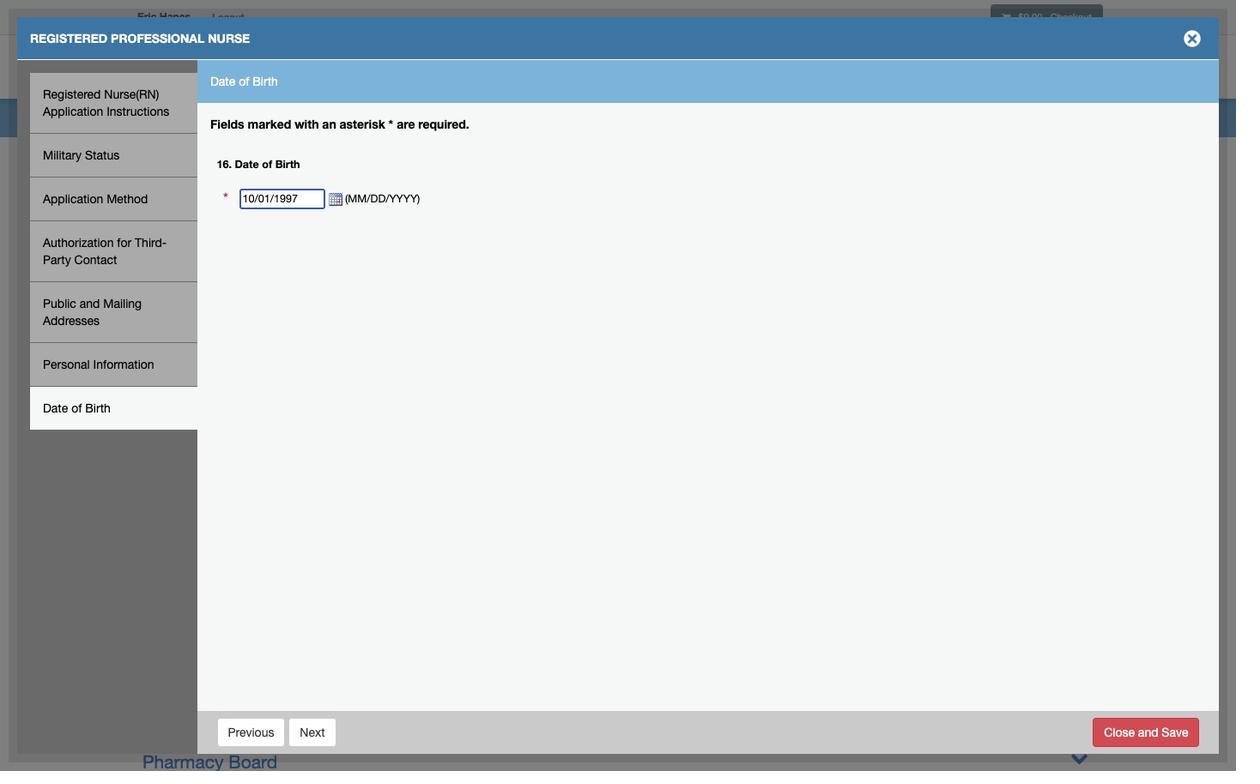 Task type: describe. For each thing, give the bounding box(es) containing it.
1 vertical spatial date
[[235, 158, 259, 170]]

0 vertical spatial date of birth
[[210, 75, 278, 88]]

0 vertical spatial *
[[389, 117, 393, 131]]

& left alarm
[[395, 364, 406, 385]]

barber, cosmetology, esthetics & nail technology board link
[[143, 307, 598, 328]]

home link
[[827, 39, 884, 99]]

registered professional nurse
[[30, 31, 250, 46]]

1 vertical spatial birth
[[275, 158, 300, 170]]

& left "nail"
[[400, 307, 411, 328]]

security,
[[228, 364, 298, 385]]

eric hanes
[[137, 10, 191, 23]]

fields
[[210, 117, 244, 131]]

(mm/dd/yyyy)
[[342, 193, 429, 206]]

application inside registered nurse(rn) application instructions
[[43, 105, 103, 118]]

fields marked with an asterisk * are required.
[[210, 117, 469, 131]]

checkout
[[1051, 11, 1092, 22]]

nursing
[[143, 506, 205, 526]]

instructions
[[107, 105, 169, 118]]

2 vertical spatial birth
[[85, 402, 111, 416]]

collection agency board link
[[143, 279, 343, 300]]

nurse(rn)
[[104, 88, 159, 101]]

addresses
[[43, 314, 100, 328]]

therapy for massage
[[221, 421, 286, 441]]

surgeon
[[368, 449, 436, 470]]

nursing board (rn, lpn & apn)
[[143, 506, 401, 526]]

2 chevron down image from the top
[[1071, 750, 1089, 768]]

account
[[916, 63, 966, 75]]

fingerprint
[[303, 364, 390, 385]]

accounting board architecture board collection agency board barber, cosmetology, esthetics & nail technology board dental board detective, security, fingerprint & alarm contractor board
[[143, 222, 603, 385]]

contractor
[[463, 364, 549, 385]]

0 horizontal spatial date of birth
[[43, 402, 111, 416]]

& right surgeon
[[441, 449, 452, 470]]

personal
[[43, 358, 90, 372]]

esthetics
[[321, 307, 395, 328]]

barber,
[[143, 307, 200, 328]]

occupational therapy board link
[[143, 721, 1089, 744]]

home
[[840, 63, 871, 75]]

public and mailing addresses
[[43, 297, 142, 328]]

method
[[107, 192, 148, 206]]

public
[[43, 297, 76, 311]]

information
[[93, 358, 154, 372]]

2 application from the top
[[43, 192, 103, 206]]

detective, security, fingerprint & alarm contractor board link
[[143, 364, 603, 385]]

illinois department of financial and professional regulation image
[[129, 39, 520, 94]]

professional
[[111, 31, 205, 46]]

medical corporation link
[[143, 477, 307, 498]]

dental
[[143, 336, 194, 356]]

shopping cart image
[[1002, 13, 1011, 22]]

are
[[397, 117, 415, 131]]

party
[[43, 253, 71, 267]]

hanes
[[159, 10, 191, 23]]

massage
[[143, 421, 216, 441]]

massage therapy board medical board (physician & surgeon & chiropractor) medical corporation
[[143, 421, 563, 498]]

architecture board link
[[143, 251, 293, 271]]

asterisk
[[340, 117, 385, 131]]

close window image
[[1179, 25, 1206, 52]]

authorization
[[43, 236, 114, 250]]

agency
[[228, 279, 289, 300]]

eric
[[137, 10, 157, 23]]

2 horizontal spatial of
[[262, 158, 272, 170]]

marked
[[248, 117, 291, 131]]

status
[[85, 149, 120, 162]]

online services link
[[980, 39, 1108, 99]]



Task type: vqa. For each thing, say whether or not it's contained in the screenshot.
application method
yes



Task type: locate. For each thing, give the bounding box(es) containing it.
& left surgeon
[[352, 449, 363, 470]]

*
[[389, 117, 393, 131], [223, 190, 228, 207]]

1 vertical spatial date of birth
[[43, 402, 111, 416]]

2 vertical spatial of
[[71, 402, 82, 416]]

required.
[[418, 117, 469, 131]]

cosmetology,
[[205, 307, 316, 328]]

occupational
[[143, 724, 250, 744]]

application
[[43, 105, 103, 118], [43, 192, 103, 206]]

0 vertical spatial medical
[[143, 449, 206, 470]]

1 application from the top
[[43, 105, 103, 118]]

of up fields at left top
[[239, 75, 249, 88]]

accounting board link
[[143, 222, 288, 243]]

1 vertical spatial therapy
[[255, 724, 320, 744]]

collection
[[143, 279, 223, 300]]

(rn,
[[264, 506, 299, 526]]

& right lpn
[[344, 506, 355, 526]]

1 chevron down image from the top
[[1071, 721, 1089, 739]]

medical down massage
[[143, 449, 206, 470]]

2 medical from the top
[[143, 477, 206, 498]]

date of birth down personal
[[43, 402, 111, 416]]

1 vertical spatial application
[[43, 192, 103, 206]]

of
[[239, 75, 249, 88], [262, 158, 272, 170], [71, 402, 82, 416]]

logout
[[212, 11, 244, 22]]

1 vertical spatial chevron down image
[[1071, 750, 1089, 768]]

registered
[[30, 31, 107, 46]]

medical board (physician & surgeon & chiropractor) link
[[143, 449, 563, 470]]

birth down personal information at the top of the page
[[85, 402, 111, 416]]

application method
[[43, 192, 148, 206]]

of up "16. date of birth" text field
[[262, 158, 272, 170]]

date
[[210, 75, 236, 88], [235, 158, 259, 170], [43, 402, 68, 416]]

* down 16.
[[223, 190, 228, 207]]

date of birth up fields at left top
[[210, 75, 278, 88]]

0 vertical spatial application
[[43, 105, 103, 118]]

technology
[[452, 307, 544, 328]]

my account
[[898, 63, 966, 75]]

date right 16.
[[235, 158, 259, 170]]

apn)
[[360, 506, 401, 526]]

therapy for occupational
[[255, 724, 320, 744]]

date down personal
[[43, 402, 68, 416]]

1 horizontal spatial *
[[389, 117, 393, 131]]

None image field
[[325, 193, 342, 207]]

application up "authorization"
[[43, 192, 103, 206]]

0 vertical spatial date
[[210, 75, 236, 88]]

dental board link
[[143, 336, 248, 356]]

of down personal
[[71, 402, 82, 416]]

nursing board (rn, lpn & apn) link
[[143, 506, 401, 526]]

date up fields at left top
[[210, 75, 236, 88]]

1 horizontal spatial date of birth
[[210, 75, 278, 88]]

2 vertical spatial date
[[43, 402, 68, 416]]

online
[[994, 63, 1031, 75]]

1 horizontal spatial of
[[239, 75, 249, 88]]

my account link
[[884, 39, 980, 99]]

logout link
[[199, 0, 257, 34]]

0 vertical spatial birth
[[253, 75, 278, 88]]

0 horizontal spatial of
[[71, 402, 82, 416]]

therapy inside massage therapy board medical board (physician & surgeon & chiropractor) medical corporation
[[221, 421, 286, 441]]

therapy
[[221, 421, 286, 441], [255, 724, 320, 744]]

corporation
[[211, 477, 307, 498]]

lpn
[[304, 506, 339, 526]]

chiropractor)
[[457, 449, 563, 470]]

0 horizontal spatial *
[[223, 190, 228, 207]]

$0.00 checkout
[[1016, 11, 1092, 22]]

&
[[400, 307, 411, 328], [395, 364, 406, 385], [352, 449, 363, 470], [441, 449, 452, 470], [344, 506, 355, 526]]

authorization for third- party contact
[[43, 236, 167, 267]]

medical up the nursing
[[143, 477, 206, 498]]

birth
[[253, 75, 278, 88], [275, 158, 300, 170], [85, 402, 111, 416]]

military status
[[43, 149, 120, 162]]

0 vertical spatial chevron down image
[[1071, 721, 1089, 739]]

1 medical from the top
[[143, 449, 206, 470]]

0 vertical spatial therapy
[[221, 421, 286, 441]]

military
[[43, 149, 82, 162]]

* left are
[[389, 117, 393, 131]]

registered nurse(rn) application instructions
[[43, 88, 169, 118]]

personal information
[[43, 358, 154, 372]]

and
[[80, 297, 100, 311]]

0 vertical spatial of
[[239, 75, 249, 88]]

third-
[[135, 236, 167, 250]]

detective,
[[143, 364, 223, 385]]

birth up "16. date of birth" text field
[[275, 158, 300, 170]]

birth up marked
[[253, 75, 278, 88]]

nail
[[416, 307, 447, 328]]

alarm
[[411, 364, 458, 385]]

nurse
[[208, 31, 250, 46]]

my
[[898, 63, 914, 75]]

(physician
[[265, 449, 347, 470]]

for
[[117, 236, 132, 250]]

1 vertical spatial *
[[223, 190, 228, 207]]

1 vertical spatial medical
[[143, 477, 206, 498]]

16. Date of Birth text field
[[239, 189, 325, 210]]

board
[[239, 222, 288, 243], [245, 251, 293, 271], [294, 279, 343, 300], [549, 307, 598, 328], [199, 336, 248, 356], [554, 364, 603, 385], [291, 421, 340, 441], [211, 449, 260, 470], [210, 506, 259, 526], [325, 724, 374, 744]]

chevron down image
[[1071, 721, 1089, 739], [1071, 750, 1089, 768]]

occupational therapy board
[[143, 724, 374, 744]]

mailing
[[103, 297, 142, 311]]

1 vertical spatial of
[[262, 158, 272, 170]]

date of birth
[[210, 75, 278, 88], [43, 402, 111, 416]]

chevron down image inside occupational therapy board link
[[1071, 721, 1089, 739]]

application down registered
[[43, 105, 103, 118]]

16. date of birth
[[217, 158, 300, 170]]

None button
[[217, 718, 285, 747], [289, 718, 336, 747], [1093, 718, 1200, 747], [217, 718, 285, 747], [289, 718, 336, 747], [1093, 718, 1200, 747]]

an
[[322, 117, 336, 131]]

medical
[[143, 449, 206, 470], [143, 477, 206, 498]]

$0.00
[[1019, 11, 1043, 22]]

contact
[[74, 253, 117, 267]]

massage therapy board link
[[143, 421, 340, 441]]

with
[[295, 117, 319, 131]]

architecture
[[143, 251, 240, 271]]

services
[[1034, 63, 1082, 75]]

registered
[[43, 88, 101, 101]]

accounting
[[143, 222, 234, 243]]

online services
[[994, 63, 1085, 75]]

16.
[[217, 158, 232, 170]]



